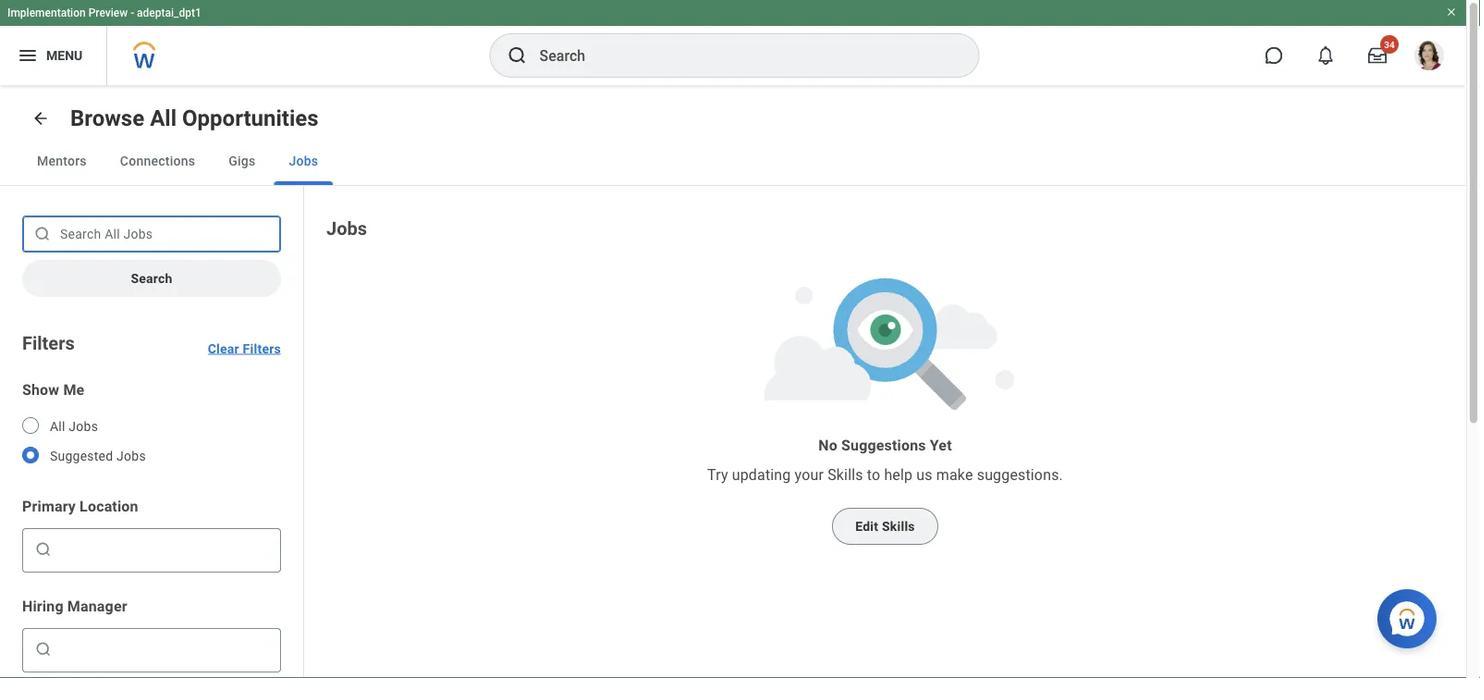 Task type: vqa. For each thing, say whether or not it's contained in the screenshot.
expand table image
no



Task type: describe. For each thing, give the bounding box(es) containing it.
your
[[795, 466, 824, 483]]

gigs
[[229, 153, 256, 168]]

primary
[[22, 497, 76, 515]]

clear
[[208, 341, 239, 356]]

opportunities
[[182, 105, 319, 131]]

1 vertical spatial search image
[[34, 640, 53, 659]]

clear filters button
[[208, 319, 281, 356]]

skills inside button
[[882, 519, 916, 534]]

edit
[[856, 519, 879, 534]]

clear filters
[[208, 341, 281, 356]]

Primary Location field
[[56, 540, 273, 559]]

0 horizontal spatial all
[[50, 419, 65, 434]]

search button
[[22, 260, 281, 297]]

suggestions
[[842, 436, 927, 454]]

implementation preview -   adeptai_dpt1
[[7, 6, 202, 19]]

search image for primary location field
[[34, 540, 53, 559]]

none field primary location
[[56, 535, 273, 564]]

gigs button
[[214, 137, 271, 185]]

hiring manager
[[22, 597, 127, 615]]

us
[[917, 466, 933, 483]]

menu button
[[0, 26, 107, 85]]

connections
[[120, 153, 195, 168]]

primary location
[[22, 497, 138, 515]]

manager
[[67, 597, 127, 615]]

0 vertical spatial search image
[[33, 225, 52, 243]]

menu
[[46, 48, 83, 63]]

menu banner
[[0, 0, 1467, 85]]

jobs inside button
[[289, 153, 318, 168]]

hiring
[[22, 597, 64, 615]]

suggested
[[50, 448, 113, 463]]

0 vertical spatial all
[[150, 105, 177, 131]]

inbox large image
[[1369, 46, 1388, 65]]

jobs button
[[274, 137, 333, 185]]

profile logan mcneil image
[[1415, 41, 1445, 74]]

try
[[708, 466, 729, 483]]

0 horizontal spatial filters
[[22, 332, 75, 354]]

show me
[[22, 381, 85, 398]]

edit skills
[[856, 519, 916, 534]]

search
[[131, 271, 173, 286]]

arrow left image
[[31, 109, 50, 128]]

Hiring Manager field
[[56, 640, 273, 659]]

implementation
[[7, 6, 86, 19]]



Task type: locate. For each thing, give the bounding box(es) containing it.
skills left to
[[828, 466, 864, 483]]

none field for manager
[[56, 635, 273, 664]]

all down show me on the bottom
[[50, 419, 65, 434]]

skills right edit
[[882, 519, 916, 534]]

search image
[[33, 225, 52, 243], [34, 640, 53, 659]]

search image
[[506, 44, 529, 67], [34, 540, 53, 559]]

show
[[22, 381, 59, 398]]

help
[[885, 466, 913, 483]]

none field for location
[[56, 535, 273, 564]]

browse all opportunities
[[70, 105, 319, 131]]

all
[[150, 105, 177, 131], [50, 419, 65, 434]]

0 vertical spatial search image
[[506, 44, 529, 67]]

1 none field from the top
[[56, 535, 273, 564]]

Search All Jobs text field
[[22, 216, 281, 253]]

updating
[[732, 466, 791, 483]]

no
[[819, 436, 838, 454]]

1 horizontal spatial all
[[150, 105, 177, 131]]

search image for search workday "search box"
[[506, 44, 529, 67]]

notifications large image
[[1317, 46, 1336, 65]]

1 vertical spatial skills
[[882, 519, 916, 534]]

jobs down jobs button
[[327, 217, 367, 239]]

1 horizontal spatial skills
[[882, 519, 916, 534]]

1 horizontal spatial search image
[[506, 44, 529, 67]]

search image down the mentors button
[[33, 225, 52, 243]]

tab list
[[0, 137, 1467, 186]]

none field down "location"
[[56, 535, 273, 564]]

2 none field from the top
[[56, 635, 273, 664]]

1 vertical spatial all
[[50, 419, 65, 434]]

all jobs
[[50, 419, 98, 434]]

mentors
[[37, 153, 87, 168]]

no suggestions yet
[[819, 436, 953, 454]]

suggestions.
[[978, 466, 1064, 483]]

suggested jobs
[[50, 448, 146, 463]]

-
[[131, 6, 134, 19]]

yet
[[930, 436, 953, 454]]

mentors button
[[22, 137, 102, 185]]

filters right clear in the left bottom of the page
[[243, 341, 281, 356]]

jobs right gigs
[[289, 153, 318, 168]]

None field
[[56, 535, 273, 564], [56, 635, 273, 664]]

1 horizontal spatial filters
[[243, 341, 281, 356]]

preview
[[88, 6, 128, 19]]

0 vertical spatial none field
[[56, 535, 273, 564]]

1 vertical spatial none field
[[56, 635, 273, 664]]

0 horizontal spatial skills
[[828, 466, 864, 483]]

34
[[1385, 39, 1396, 50]]

none field down manager
[[56, 635, 273, 664]]

filters inside button
[[243, 341, 281, 356]]

location
[[80, 497, 138, 515]]

jobs
[[289, 153, 318, 168], [327, 217, 367, 239], [69, 419, 98, 434], [117, 448, 146, 463]]

justify image
[[17, 44, 39, 67]]

34 button
[[1358, 35, 1400, 76]]

none field 'hiring manager'
[[56, 635, 273, 664]]

filters up show me on the bottom
[[22, 332, 75, 354]]

edit skills button
[[833, 508, 939, 545]]

close environment banner image
[[1447, 6, 1458, 18]]

connections button
[[105, 137, 210, 185]]

1 vertical spatial search image
[[34, 540, 53, 559]]

jobs right suggested
[[117, 448, 146, 463]]

0 horizontal spatial search image
[[34, 540, 53, 559]]

search image down hiring
[[34, 640, 53, 659]]

skills
[[828, 466, 864, 483], [882, 519, 916, 534]]

tab list containing mentors
[[0, 137, 1467, 186]]

try updating your skills to help us make suggestions.
[[708, 466, 1064, 483]]

make
[[937, 466, 974, 483]]

jobs up suggested
[[69, 419, 98, 434]]

0 vertical spatial skills
[[828, 466, 864, 483]]

browse
[[70, 105, 144, 131]]

all up connections
[[150, 105, 177, 131]]

filters
[[22, 332, 75, 354], [243, 341, 281, 356]]

Search Workday  search field
[[540, 35, 941, 76]]

me
[[63, 381, 85, 398]]

to
[[867, 466, 881, 483]]

adeptai_dpt1
[[137, 6, 202, 19]]



